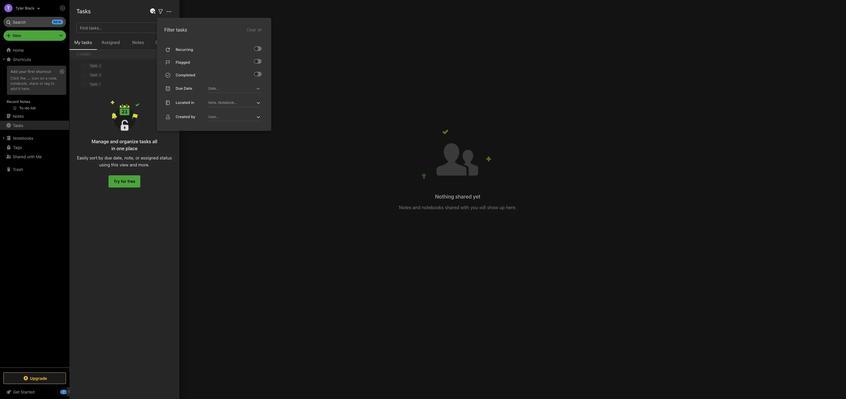 Task type: describe. For each thing, give the bounding box(es) containing it.
note, inside the icon on a note, notebook, stack or tag to add it here.
[[49, 76, 58, 80]]

clear
[[247, 27, 256, 32]]

for
[[121, 179, 126, 184]]

the
[[20, 76, 26, 80]]

more actions and view options image
[[166, 8, 173, 15]]

nothing shared yet
[[435, 194, 481, 200]]

free
[[128, 179, 135, 184]]

due for due dates
[[156, 40, 164, 45]]

manage and organize tasks all in one place
[[92, 139, 157, 151]]

trash
[[13, 167, 23, 172]]

dates
[[165, 40, 176, 45]]

flagged image
[[255, 59, 258, 63]]

note, notebook…
[[208, 100, 237, 105]]

assigned
[[141, 155, 159, 160]]

due for due date
[[176, 86, 183, 91]]

notes link
[[0, 111, 69, 121]]

try
[[114, 179, 120, 184]]

or for tag
[[40, 81, 43, 86]]

get
[[13, 390, 20, 395]]

note, inside easily sort by due date, note, or assigned status using this view and more.
[[124, 155, 134, 160]]

by inside easily sort by due date, note, or assigned status using this view and more.
[[99, 155, 103, 160]]

home
[[13, 48, 24, 53]]

notes and notebooks shared with you will show up here.
[[399, 205, 517, 210]]

filter
[[164, 27, 175, 32]]

expand notebooks image
[[1, 136, 6, 140]]

notes right recent
[[20, 99, 30, 104]]

up
[[500, 205, 505, 210]]

status
[[160, 155, 172, 160]]

0 vertical spatial with
[[98, 8, 108, 15]]

or for assigned
[[136, 155, 140, 160]]

shared with me inside tree
[[13, 154, 42, 159]]

2 horizontal spatial with
[[461, 205, 469, 210]]

due date
[[176, 86, 192, 91]]

home link
[[0, 45, 69, 55]]

shortcuts button
[[0, 55, 69, 64]]

nothing
[[435, 194, 454, 200]]

yet
[[473, 194, 481, 200]]

and inside easily sort by due date, note, or assigned status using this view and more.
[[130, 162, 137, 167]]

a
[[45, 76, 48, 80]]

on
[[40, 76, 44, 80]]

notes button
[[124, 39, 152, 50]]

add your first shortcut
[[10, 69, 51, 74]]

completed
[[176, 73, 195, 77]]

shortcut
[[36, 69, 51, 74]]

date…
[[208, 86, 219, 90]]

tasks button
[[0, 121, 69, 130]]

new
[[53, 20, 61, 24]]

located
[[176, 100, 190, 105]]

easily
[[77, 155, 88, 160]]

tree containing home
[[0, 45, 69, 367]]

tasks inside button
[[13, 123, 23, 128]]

user…
[[208, 115, 219, 119]]

created
[[176, 114, 190, 119]]

trash link
[[0, 165, 69, 174]]

all inside "button"
[[258, 27, 262, 32]]

1 horizontal spatial in
[[191, 100, 194, 105]]

tasks for my tasks
[[82, 40, 92, 45]]

date
[[184, 86, 192, 91]]

flagged
[[176, 60, 190, 64]]

notebooks link
[[0, 133, 69, 143]]

located in
[[176, 100, 194, 105]]

all inside manage and organize tasks all in one place
[[152, 139, 157, 144]]

one
[[116, 146, 125, 151]]

your
[[19, 69, 27, 74]]

notes inside "link"
[[13, 114, 24, 119]]

tyler
[[15, 6, 24, 10]]

add
[[10, 69, 18, 74]]

my
[[74, 40, 80, 45]]

date,
[[113, 155, 123, 160]]

tyler black
[[15, 6, 35, 10]]

click the ...
[[10, 76, 31, 80]]

my tasks button
[[69, 39, 97, 50]]

Located in field
[[207, 99, 267, 107]]

new
[[13, 33, 21, 38]]

it
[[18, 86, 20, 91]]

tasks inside manage and organize tasks all in one place
[[140, 139, 151, 144]]

to
[[51, 81, 54, 86]]

will
[[479, 205, 486, 210]]

7
[[63, 390, 65, 394]]

try for free button
[[109, 175, 140, 188]]

Created by field
[[207, 113, 267, 121]]

notebooks
[[13, 136, 33, 141]]

 Date picker field
[[207, 84, 267, 93]]

click
[[10, 76, 19, 80]]

shortcuts
[[13, 57, 31, 62]]

my tasks
[[74, 40, 92, 45]]

due
[[105, 155, 112, 160]]

me inside the shared with me element
[[110, 8, 118, 15]]

view
[[120, 162, 129, 167]]

add
[[10, 86, 17, 91]]

using
[[99, 162, 110, 167]]

stack
[[29, 81, 39, 86]]

organize
[[119, 139, 138, 144]]

this
[[111, 162, 118, 167]]

clear all
[[247, 27, 262, 32]]



Task type: vqa. For each thing, say whether or not it's contained in the screenshot.
TASKS 'button'
yes



Task type: locate. For each thing, give the bounding box(es) containing it.
recent
[[7, 99, 19, 104]]

0 horizontal spatial here.
[[21, 86, 30, 91]]

tasks up notebooks
[[13, 123, 23, 128]]

tasks for filter tasks
[[176, 27, 187, 32]]

1 vertical spatial or
[[136, 155, 140, 160]]

group containing add your first shortcut
[[0, 64, 69, 114]]

upgrade button
[[3, 373, 66, 384]]

1 horizontal spatial me
[[110, 8, 118, 15]]

filter tasks
[[164, 27, 187, 32]]

1 horizontal spatial shared
[[78, 8, 96, 15]]

notes inside the shared with me element
[[399, 205, 412, 210]]

1 vertical spatial shared
[[13, 154, 26, 159]]

notes down find tasks… text field
[[132, 40, 144, 45]]

shared inside tree
[[13, 154, 26, 159]]

0 horizontal spatial and
[[110, 139, 118, 144]]

notes down recent notes
[[13, 114, 24, 119]]

Filter tasks field
[[157, 8, 164, 15]]

notebooks
[[422, 205, 444, 210]]

note, up to
[[49, 76, 58, 80]]

shared up notes and notebooks shared with you will show up here. in the bottom of the page
[[456, 194, 472, 200]]

you
[[471, 205, 478, 210]]

1 horizontal spatial with
[[98, 8, 108, 15]]

1 vertical spatial all
[[152, 139, 157, 144]]

shared
[[78, 8, 96, 15], [13, 154, 26, 159]]

shared with me element
[[69, 0, 846, 399]]

me
[[110, 8, 118, 15], [36, 154, 42, 159]]

due
[[156, 40, 164, 45], [176, 86, 183, 91]]

sort
[[90, 155, 97, 160]]

icon
[[32, 76, 39, 80]]

new button
[[3, 30, 66, 41]]

easily sort by due date, note, or assigned status using this view and more.
[[77, 155, 172, 167]]

tasks right my
[[82, 40, 92, 45]]

or down on
[[40, 81, 43, 86]]

1 vertical spatial shared
[[445, 205, 459, 210]]

created by
[[176, 114, 195, 119]]

recurring image
[[255, 47, 258, 50]]

0 horizontal spatial me
[[36, 154, 42, 159]]

1 vertical spatial me
[[36, 154, 42, 159]]

new task image
[[149, 8, 156, 15]]

1 horizontal spatial and
[[130, 162, 137, 167]]

shared right settings image on the left top of page
[[78, 8, 96, 15]]

0 vertical spatial note,
[[49, 76, 58, 80]]

2 vertical spatial with
[[461, 205, 469, 210]]

clear all button
[[246, 26, 262, 33]]

manage
[[92, 139, 109, 144]]

here. inside the shared with me element
[[506, 205, 517, 210]]

shared
[[456, 194, 472, 200], [445, 205, 459, 210]]

tasks right 'organize'
[[140, 139, 151, 144]]

get started
[[13, 390, 35, 395]]

and inside the shared with me element
[[413, 205, 421, 210]]

0 horizontal spatial by
[[99, 155, 103, 160]]

0 vertical spatial shared with me
[[78, 8, 118, 15]]

0 horizontal spatial note,
[[49, 76, 58, 80]]

show
[[487, 205, 498, 210]]

tag
[[44, 81, 50, 86]]

1 vertical spatial in
[[111, 146, 115, 151]]

1 vertical spatial tasks
[[82, 40, 92, 45]]

0 vertical spatial in
[[191, 100, 194, 105]]

recent notes
[[7, 99, 30, 104]]

here. right it on the left of the page
[[21, 86, 30, 91]]

here. inside the icon on a note, notebook, stack or tag to add it here.
[[21, 86, 30, 91]]

settings image
[[59, 5, 66, 12]]

notebook,
[[10, 81, 28, 86]]

0 horizontal spatial or
[[40, 81, 43, 86]]

0 horizontal spatial shared with me
[[13, 154, 42, 159]]

all right clear
[[258, 27, 262, 32]]

1 horizontal spatial tasks
[[76, 8, 91, 14]]

with down tags button
[[27, 154, 35, 159]]

1 horizontal spatial or
[[136, 155, 140, 160]]

recurring
[[176, 47, 193, 52]]

all
[[258, 27, 262, 32], [152, 139, 157, 144]]

0 vertical spatial me
[[110, 8, 118, 15]]

2 vertical spatial and
[[413, 205, 421, 210]]

0 horizontal spatial in
[[111, 146, 115, 151]]

shared down tags
[[13, 154, 26, 159]]

Account field
[[0, 2, 40, 14]]

0 horizontal spatial due
[[156, 40, 164, 45]]

in left one
[[111, 146, 115, 151]]

or
[[40, 81, 43, 86], [136, 155, 140, 160]]

tasks inside button
[[82, 40, 92, 45]]

all up assigned
[[152, 139, 157, 144]]

0 vertical spatial tasks
[[176, 27, 187, 32]]

shared down nothing shared yet
[[445, 205, 459, 210]]

click to collapse image
[[67, 389, 72, 395]]

tags button
[[0, 143, 69, 152]]

with up find tasks… text field
[[98, 8, 108, 15]]

black
[[25, 6, 35, 10]]

1 horizontal spatial tasks
[[140, 139, 151, 144]]

me down tags button
[[36, 154, 42, 159]]

due dates
[[156, 40, 176, 45]]

try for free
[[114, 179, 135, 184]]

shared with me down tags button
[[13, 154, 42, 159]]

completed image
[[255, 72, 258, 76]]

due left date
[[176, 86, 183, 91]]

0 vertical spatial here.
[[21, 86, 30, 91]]

2 horizontal spatial and
[[413, 205, 421, 210]]

1 horizontal spatial here.
[[506, 205, 517, 210]]

0 horizontal spatial with
[[27, 154, 35, 159]]

tree
[[0, 45, 69, 367]]

notes left the notebooks
[[399, 205, 412, 210]]

0 horizontal spatial shared
[[13, 154, 26, 159]]

or inside the icon on a note, notebook, stack or tag to add it here.
[[40, 81, 43, 86]]

here. right up
[[506, 205, 517, 210]]

due dates button
[[152, 39, 179, 50]]

shared with me up find tasks… text field
[[78, 8, 118, 15]]

Search text field
[[8, 17, 62, 27]]

0 horizontal spatial tasks
[[82, 40, 92, 45]]

group inside tree
[[0, 64, 69, 114]]

notebook…
[[218, 100, 237, 105]]

1 vertical spatial tasks
[[13, 123, 23, 128]]

me up find tasks… text field
[[110, 8, 118, 15]]

with left you
[[461, 205, 469, 210]]

note,
[[208, 100, 217, 105]]

first
[[28, 69, 35, 74]]

with
[[98, 8, 108, 15], [27, 154, 35, 159], [461, 205, 469, 210]]

1 horizontal spatial shared with me
[[78, 8, 118, 15]]

0 vertical spatial by
[[191, 114, 195, 119]]

due left dates
[[156, 40, 164, 45]]

by right created
[[191, 114, 195, 119]]

by left due
[[99, 155, 103, 160]]

tasks right filter
[[176, 27, 187, 32]]

note, up view
[[124, 155, 134, 160]]

tasks
[[176, 27, 187, 32], [82, 40, 92, 45], [140, 139, 151, 144]]

due inside due dates button
[[156, 40, 164, 45]]

1 vertical spatial here.
[[506, 205, 517, 210]]

me inside shared with me link
[[36, 154, 42, 159]]

tags
[[13, 145, 22, 150]]

2 vertical spatial tasks
[[140, 139, 151, 144]]

1 horizontal spatial due
[[176, 86, 183, 91]]

and left the notebooks
[[413, 205, 421, 210]]

in inside manage and organize tasks all in one place
[[111, 146, 115, 151]]

0 horizontal spatial all
[[152, 139, 157, 144]]

and for notes
[[413, 205, 421, 210]]

1 vertical spatial shared with me
[[13, 154, 42, 159]]

1 horizontal spatial by
[[191, 114, 195, 119]]

and for manage
[[110, 139, 118, 144]]

group
[[0, 64, 69, 114]]

and up one
[[110, 139, 118, 144]]

...
[[27, 76, 31, 80]]

notes
[[132, 40, 144, 45], [20, 99, 30, 104], [13, 114, 24, 119], [399, 205, 412, 210]]

place
[[126, 146, 138, 151]]

new search field
[[8, 17, 63, 27]]

More actions and view options field
[[164, 8, 173, 15]]

in
[[191, 100, 194, 105], [111, 146, 115, 151]]

0 vertical spatial shared
[[456, 194, 472, 200]]

1 vertical spatial note,
[[124, 155, 134, 160]]

1 vertical spatial and
[[130, 162, 137, 167]]

0 vertical spatial or
[[40, 81, 43, 86]]

0 vertical spatial due
[[156, 40, 164, 45]]

0 vertical spatial tasks
[[76, 8, 91, 14]]

Find tasks… text field
[[78, 23, 159, 33]]

notes inside button
[[132, 40, 144, 45]]

upgrade
[[30, 376, 47, 381]]

and inside manage and organize tasks all in one place
[[110, 139, 118, 144]]

2 horizontal spatial tasks
[[176, 27, 187, 32]]

0 vertical spatial shared
[[78, 8, 96, 15]]

1 vertical spatial with
[[27, 154, 35, 159]]

0 vertical spatial all
[[258, 27, 262, 32]]

filter tasks image
[[157, 8, 164, 15]]

or up "more."
[[136, 155, 140, 160]]

Help and Learning task checklist field
[[0, 388, 69, 397]]

1 horizontal spatial note,
[[124, 155, 134, 160]]

more.
[[138, 162, 150, 167]]

0 horizontal spatial tasks
[[13, 123, 23, 128]]

assigned
[[102, 40, 120, 45]]

by
[[191, 114, 195, 119], [99, 155, 103, 160]]

here.
[[21, 86, 30, 91], [506, 205, 517, 210]]

1 vertical spatial due
[[176, 86, 183, 91]]

icon on a note, notebook, stack or tag to add it here.
[[10, 76, 58, 91]]

and
[[110, 139, 118, 144], [130, 162, 137, 167], [413, 205, 421, 210]]

started
[[21, 390, 35, 395]]

tasks right settings image on the left top of page
[[76, 8, 91, 14]]

1 horizontal spatial all
[[258, 27, 262, 32]]

1 vertical spatial by
[[99, 155, 103, 160]]

and right view
[[130, 162, 137, 167]]

in right located
[[191, 100, 194, 105]]

assigned button
[[97, 39, 124, 50]]

or inside easily sort by due date, note, or assigned status using this view and more.
[[136, 155, 140, 160]]

0 vertical spatial and
[[110, 139, 118, 144]]



